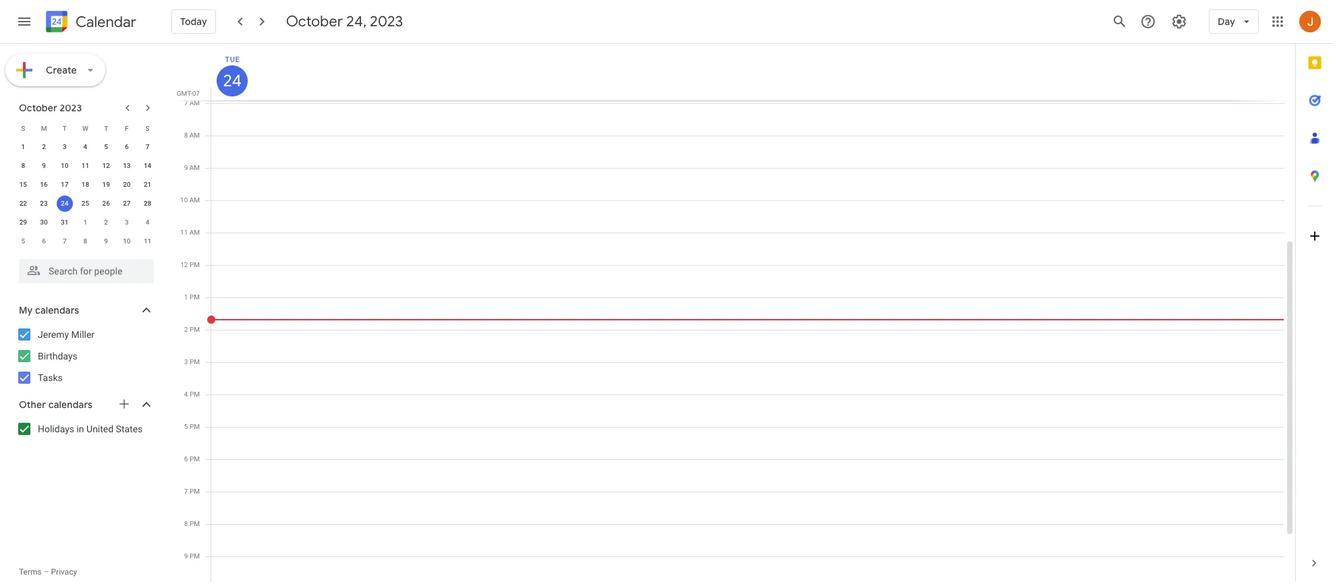 Task type: describe. For each thing, give the bounding box(es) containing it.
tuesday, october 24, today element
[[217, 66, 248, 97]]

0 horizontal spatial 4
[[83, 143, 87, 151]]

10 for 10 am
[[180, 197, 188, 204]]

16
[[40, 181, 48, 188]]

12 for 12
[[102, 162, 110, 170]]

9 pm
[[184, 553, 200, 561]]

november 7 element
[[57, 234, 73, 250]]

pm for 9 pm
[[190, 553, 200, 561]]

19
[[102, 181, 110, 188]]

7 for 7 pm
[[184, 488, 188, 496]]

29
[[19, 219, 27, 226]]

1 s from the left
[[21, 125, 25, 132]]

7 pm
[[184, 488, 200, 496]]

27 element
[[119, 196, 135, 212]]

row containing 15
[[13, 176, 158, 194]]

1 horizontal spatial 6
[[125, 143, 129, 151]]

pm for 2 pm
[[190, 326, 200, 334]]

calendars for other calendars
[[48, 399, 93, 411]]

row group containing 1
[[13, 138, 158, 251]]

pm for 8 pm
[[190, 521, 200, 528]]

24 column header
[[211, 44, 1285, 101]]

21 element
[[140, 177, 156, 193]]

5 pm
[[184, 423, 200, 431]]

2 for 2 pm
[[184, 326, 188, 334]]

1 horizontal spatial 5
[[104, 143, 108, 151]]

30 element
[[36, 215, 52, 231]]

8 up '15'
[[21, 162, 25, 170]]

november 5 element
[[15, 234, 31, 250]]

november 6 element
[[36, 234, 52, 250]]

24, today element
[[57, 196, 73, 212]]

17
[[61, 181, 69, 188]]

8 for 'november 8' element
[[83, 238, 87, 245]]

14
[[144, 162, 151, 170]]

18 element
[[77, 177, 93, 193]]

9 for 9 pm
[[184, 553, 188, 561]]

11 for 11 am
[[180, 229, 188, 236]]

6 for "november 6" element
[[42, 238, 46, 245]]

16 element
[[36, 177, 52, 193]]

november 1 element
[[77, 215, 93, 231]]

10 for 10 element
[[61, 162, 69, 170]]

1 for 1 pm
[[184, 294, 188, 301]]

12 element
[[98, 158, 114, 174]]

9 am
[[184, 164, 200, 172]]

11 for the 11 element
[[82, 162, 89, 170]]

20
[[123, 181, 131, 188]]

11 for the november 11 element
[[144, 238, 151, 245]]

10 am
[[180, 197, 200, 204]]

1 horizontal spatial 2023
[[370, 12, 403, 31]]

main drawer image
[[16, 14, 32, 30]]

3 pm
[[184, 359, 200, 366]]

23 element
[[36, 196, 52, 212]]

18
[[82, 181, 89, 188]]

my calendars list
[[3, 324, 167, 389]]

my calendars
[[19, 305, 79, 317]]

Search for people text field
[[27, 259, 146, 284]]

26
[[102, 200, 110, 207]]

22
[[19, 200, 27, 207]]

22 element
[[15, 196, 31, 212]]

add other calendars image
[[118, 398, 131, 411]]

holidays in united states
[[38, 424, 143, 435]]

2 t from the left
[[104, 125, 108, 132]]

pm for 5 pm
[[190, 423, 200, 431]]

calendar heading
[[73, 12, 136, 31]]

other
[[19, 399, 46, 411]]

20 element
[[119, 177, 135, 193]]

create button
[[5, 54, 105, 86]]

1 t from the left
[[63, 125, 67, 132]]

terms – privacy
[[19, 568, 77, 577]]

gmt-07
[[177, 90, 200, 97]]

0 horizontal spatial 1
[[21, 143, 25, 151]]

other calendars
[[19, 399, 93, 411]]

28 element
[[140, 196, 156, 212]]

4 for 4 pm
[[184, 391, 188, 398]]

miller
[[71, 330, 95, 340]]

11 element
[[77, 158, 93, 174]]

28
[[144, 200, 151, 207]]

in
[[77, 424, 84, 435]]

settings menu image
[[1172, 14, 1188, 30]]

november 8 element
[[77, 234, 93, 250]]

15
[[19, 181, 27, 188]]

6 pm
[[184, 456, 200, 463]]

november 10 element
[[119, 234, 135, 250]]

3 for november 3 element
[[125, 219, 129, 226]]

24 inside cell
[[61, 200, 69, 207]]

0 vertical spatial 3
[[63, 143, 67, 151]]

12 pm
[[180, 261, 200, 269]]

7 up 14
[[146, 143, 150, 151]]

5 for 5 pm
[[184, 423, 188, 431]]

other calendars button
[[3, 394, 167, 416]]

1 pm
[[184, 294, 200, 301]]

pm for 4 pm
[[190, 391, 200, 398]]

row containing 1
[[13, 138, 158, 157]]

8 am
[[184, 132, 200, 139]]

24 cell
[[54, 194, 75, 213]]

am for 11 am
[[190, 229, 200, 236]]

12 for 12 pm
[[180, 261, 188, 269]]

07
[[192, 90, 200, 97]]

2 pm
[[184, 326, 200, 334]]

9 for 9 am
[[184, 164, 188, 172]]

2 s from the left
[[146, 125, 150, 132]]

row containing 22
[[13, 194, 158, 213]]

privacy
[[51, 568, 77, 577]]

gmt-
[[177, 90, 192, 97]]

7 for november 7 element
[[63, 238, 67, 245]]

26 element
[[98, 196, 114, 212]]

row containing 5
[[13, 232, 158, 251]]



Task type: vqa. For each thing, say whether or not it's contained in the screenshot.
2 related to november 2 element
yes



Task type: locate. For each thing, give the bounding box(es) containing it.
2 pm from the top
[[190, 294, 200, 301]]

pm down '4 pm'
[[190, 423, 200, 431]]

1
[[21, 143, 25, 151], [83, 219, 87, 226], [184, 294, 188, 301]]

united
[[86, 424, 114, 435]]

1 vertical spatial 6
[[42, 238, 46, 245]]

5
[[104, 143, 108, 151], [21, 238, 25, 245], [184, 423, 188, 431]]

29 element
[[15, 215, 31, 231]]

7
[[184, 99, 188, 107], [146, 143, 150, 151], [63, 238, 67, 245], [184, 488, 188, 496]]

5 down the 29 'element'
[[21, 238, 25, 245]]

terms link
[[19, 568, 42, 577]]

11
[[82, 162, 89, 170], [180, 229, 188, 236], [144, 238, 151, 245]]

1 horizontal spatial 12
[[180, 261, 188, 269]]

0 horizontal spatial 11
[[82, 162, 89, 170]]

0 vertical spatial 11
[[82, 162, 89, 170]]

0 horizontal spatial 5
[[21, 238, 25, 245]]

4 pm from the top
[[190, 359, 200, 366]]

today
[[180, 16, 207, 28]]

24
[[222, 70, 241, 92], [61, 200, 69, 207]]

0 vertical spatial calendars
[[35, 305, 79, 317]]

2 horizontal spatial 10
[[180, 197, 188, 204]]

1 vertical spatial 2
[[104, 219, 108, 226]]

2 vertical spatial 2
[[184, 326, 188, 334]]

day button
[[1210, 5, 1259, 38]]

0 vertical spatial october
[[286, 12, 343, 31]]

t left "w"
[[63, 125, 67, 132]]

8 pm
[[184, 521, 200, 528]]

1 vertical spatial 10
[[180, 197, 188, 204]]

1 for november 1 element
[[83, 219, 87, 226]]

3 row from the top
[[13, 157, 158, 176]]

12 inside october 2023 grid
[[102, 162, 110, 170]]

my calendars button
[[3, 300, 167, 321]]

2 down 'm'
[[42, 143, 46, 151]]

1 horizontal spatial 4
[[146, 219, 150, 226]]

7 up '8 pm'
[[184, 488, 188, 496]]

november 9 element
[[98, 234, 114, 250]]

0 vertical spatial 2
[[42, 143, 46, 151]]

2023
[[370, 12, 403, 31], [60, 102, 82, 114]]

tab list
[[1297, 44, 1334, 545]]

5 for november 5 element
[[21, 238, 25, 245]]

6 inside the 24 grid
[[184, 456, 188, 463]]

14 element
[[140, 158, 156, 174]]

8 for 8 pm
[[184, 521, 188, 528]]

am down 7 am on the top of page
[[190, 132, 200, 139]]

1 vertical spatial october
[[19, 102, 57, 114]]

10
[[61, 162, 69, 170], [180, 197, 188, 204], [123, 238, 131, 245]]

1 vertical spatial calendars
[[48, 399, 93, 411]]

november 11 element
[[140, 234, 156, 250]]

am for 7 am
[[190, 99, 200, 107]]

1 horizontal spatial t
[[104, 125, 108, 132]]

6 up 7 pm
[[184, 456, 188, 463]]

calendar element
[[43, 8, 136, 38]]

1 pm from the top
[[190, 261, 200, 269]]

jeremy miller
[[38, 330, 95, 340]]

pm up the 3 pm
[[190, 326, 200, 334]]

10 pm from the top
[[190, 553, 200, 561]]

create
[[46, 64, 77, 76]]

8 down 7 am on the top of page
[[184, 132, 188, 139]]

23
[[40, 200, 48, 207]]

15 element
[[15, 177, 31, 193]]

4 am from the top
[[190, 197, 200, 204]]

6 for 6 pm
[[184, 456, 188, 463]]

5 row from the top
[[13, 194, 158, 213]]

2 vertical spatial 3
[[184, 359, 188, 366]]

5 up 12 element
[[104, 143, 108, 151]]

2 horizontal spatial 1
[[184, 294, 188, 301]]

october 2023 grid
[[13, 119, 158, 251]]

october for october 24, 2023
[[286, 12, 343, 31]]

6 row from the top
[[13, 213, 158, 232]]

1 vertical spatial 2023
[[60, 102, 82, 114]]

9 up 16
[[42, 162, 46, 170]]

2 horizontal spatial 3
[[184, 359, 188, 366]]

5 am from the top
[[190, 229, 200, 236]]

1 horizontal spatial 3
[[125, 219, 129, 226]]

7 for 7 am
[[184, 99, 188, 107]]

row group
[[13, 138, 158, 251]]

10 down november 3 element
[[123, 238, 131, 245]]

calendars for my calendars
[[35, 305, 79, 317]]

birthdays
[[38, 351, 77, 362]]

2 horizontal spatial 2
[[184, 326, 188, 334]]

my
[[19, 305, 33, 317]]

calendars
[[35, 305, 79, 317], [48, 399, 93, 411]]

october 24, 2023
[[286, 12, 403, 31]]

0 horizontal spatial s
[[21, 125, 25, 132]]

24 down 17 element
[[61, 200, 69, 207]]

pm up "2 pm"
[[190, 294, 200, 301]]

24 inside column header
[[222, 70, 241, 92]]

am down 9 am
[[190, 197, 200, 204]]

12 down 11 am
[[180, 261, 188, 269]]

w
[[82, 125, 88, 132]]

19 element
[[98, 177, 114, 193]]

1 horizontal spatial 24
[[222, 70, 241, 92]]

3 up '4 pm'
[[184, 359, 188, 366]]

4
[[83, 143, 87, 151], [146, 219, 150, 226], [184, 391, 188, 398]]

2 row from the top
[[13, 138, 158, 157]]

1 horizontal spatial 1
[[83, 219, 87, 226]]

pm down '8 pm'
[[190, 553, 200, 561]]

0 vertical spatial 2023
[[370, 12, 403, 31]]

7 down gmt-
[[184, 99, 188, 107]]

5 inside november 5 element
[[21, 238, 25, 245]]

pm up 1 pm
[[190, 261, 200, 269]]

4 pm
[[184, 391, 200, 398]]

30
[[40, 219, 48, 226]]

today button
[[172, 5, 216, 38]]

3 am from the top
[[190, 164, 200, 172]]

row down november 1 element
[[13, 232, 158, 251]]

24 down tue
[[222, 70, 241, 92]]

t
[[63, 125, 67, 132], [104, 125, 108, 132]]

s right f at left top
[[146, 125, 150, 132]]

1 row from the top
[[13, 119, 158, 138]]

am down 8 am
[[190, 164, 200, 172]]

2023 right 24,
[[370, 12, 403, 31]]

f
[[125, 125, 129, 132]]

am for 10 am
[[190, 197, 200, 204]]

tasks
[[38, 373, 63, 384]]

2 vertical spatial 4
[[184, 391, 188, 398]]

2 vertical spatial 10
[[123, 238, 131, 245]]

2 vertical spatial 6
[[184, 456, 188, 463]]

row containing s
[[13, 119, 158, 138]]

calendar
[[76, 12, 136, 31]]

0 horizontal spatial 6
[[42, 238, 46, 245]]

9
[[42, 162, 46, 170], [184, 164, 188, 172], [104, 238, 108, 245], [184, 553, 188, 561]]

0 vertical spatial 4
[[83, 143, 87, 151]]

0 vertical spatial 6
[[125, 143, 129, 151]]

am for 9 am
[[190, 164, 200, 172]]

7 down 31 element on the top left
[[63, 238, 67, 245]]

2 down the 26 element
[[104, 219, 108, 226]]

31 element
[[57, 215, 73, 231]]

november 4 element
[[140, 215, 156, 231]]

–
[[44, 568, 49, 577]]

1 horizontal spatial 2
[[104, 219, 108, 226]]

13 element
[[119, 158, 135, 174]]

2 am from the top
[[190, 132, 200, 139]]

2 horizontal spatial 11
[[180, 229, 188, 236]]

am down 07
[[190, 99, 200, 107]]

october
[[286, 12, 343, 31], [19, 102, 57, 114]]

17 element
[[57, 177, 73, 193]]

2 horizontal spatial 6
[[184, 456, 188, 463]]

0 vertical spatial 5
[[104, 143, 108, 151]]

8
[[184, 132, 188, 139], [21, 162, 25, 170], [83, 238, 87, 245], [184, 521, 188, 528]]

row up 18 at the top left of page
[[13, 157, 158, 176]]

0 vertical spatial 12
[[102, 162, 110, 170]]

october for october 2023
[[19, 102, 57, 114]]

pm down the 3 pm
[[190, 391, 200, 398]]

10 for november 10 element
[[123, 238, 131, 245]]

calendars up jeremy
[[35, 305, 79, 317]]

pm up 7 pm
[[190, 456, 200, 463]]

november 3 element
[[119, 215, 135, 231]]

3 pm from the top
[[190, 326, 200, 334]]

6 down f at left top
[[125, 143, 129, 151]]

4 row from the top
[[13, 176, 158, 194]]

1 horizontal spatial 11
[[144, 238, 151, 245]]

25
[[82, 200, 89, 207]]

25 element
[[77, 196, 93, 212]]

1 horizontal spatial 10
[[123, 238, 131, 245]]

day
[[1218, 16, 1236, 28]]

2 horizontal spatial 5
[[184, 423, 188, 431]]

1 am from the top
[[190, 99, 200, 107]]

holidays
[[38, 424, 74, 435]]

pm up '8 pm'
[[190, 488, 200, 496]]

pm for 1 pm
[[190, 294, 200, 301]]

12 inside the 24 grid
[[180, 261, 188, 269]]

11 am
[[180, 229, 200, 236]]

6
[[125, 143, 129, 151], [42, 238, 46, 245], [184, 456, 188, 463]]

2023 down create
[[60, 102, 82, 114]]

m
[[41, 125, 47, 132]]

11 up 18 at the top left of page
[[82, 162, 89, 170]]

1 vertical spatial 11
[[180, 229, 188, 236]]

terms
[[19, 568, 42, 577]]

10 inside the 24 grid
[[180, 197, 188, 204]]

2 horizontal spatial 4
[[184, 391, 188, 398]]

1 vertical spatial 12
[[180, 261, 188, 269]]

1 vertical spatial 24
[[61, 200, 69, 207]]

3 for 3 pm
[[184, 359, 188, 366]]

november 2 element
[[98, 215, 114, 231]]

0 vertical spatial 24
[[222, 70, 241, 92]]

t left f at left top
[[104, 125, 108, 132]]

27
[[123, 200, 131, 207]]

1 vertical spatial 4
[[146, 219, 150, 226]]

24 grid
[[173, 44, 1296, 583]]

5 pm from the top
[[190, 391, 200, 398]]

states
[[116, 424, 143, 435]]

pm for 12 pm
[[190, 261, 200, 269]]

9 pm from the top
[[190, 521, 200, 528]]

s
[[21, 125, 25, 132], [146, 125, 150, 132]]

3 up 10 element
[[63, 143, 67, 151]]

11 inside the 24 grid
[[180, 229, 188, 236]]

am
[[190, 99, 200, 107], [190, 132, 200, 139], [190, 164, 200, 172], [190, 197, 200, 204], [190, 229, 200, 236]]

11 down november 4 element
[[144, 238, 151, 245]]

0 horizontal spatial 3
[[63, 143, 67, 151]]

9 up 10 am
[[184, 164, 188, 172]]

2 vertical spatial 5
[[184, 423, 188, 431]]

0 horizontal spatial october
[[19, 102, 57, 114]]

None search field
[[0, 254, 167, 284]]

5 down '4 pm'
[[184, 423, 188, 431]]

4 down the 3 pm
[[184, 391, 188, 398]]

pm for 6 pm
[[190, 456, 200, 463]]

privacy link
[[51, 568, 77, 577]]

6 down 30 "element"
[[42, 238, 46, 245]]

row down "w"
[[13, 138, 158, 157]]

row up 25
[[13, 176, 158, 194]]

5 inside the 24 grid
[[184, 423, 188, 431]]

row
[[13, 119, 158, 138], [13, 138, 158, 157], [13, 157, 158, 176], [13, 176, 158, 194], [13, 194, 158, 213], [13, 213, 158, 232], [13, 232, 158, 251]]

1 down 12 pm
[[184, 294, 188, 301]]

am for 8 am
[[190, 132, 200, 139]]

1 vertical spatial 5
[[21, 238, 25, 245]]

11 down 10 am
[[180, 229, 188, 236]]

12
[[102, 162, 110, 170], [180, 261, 188, 269]]

am up 12 pm
[[190, 229, 200, 236]]

0 horizontal spatial t
[[63, 125, 67, 132]]

13
[[123, 162, 131, 170]]

31
[[61, 219, 69, 226]]

9 for november 9 element
[[104, 238, 108, 245]]

october left 24,
[[286, 12, 343, 31]]

7 row from the top
[[13, 232, 158, 251]]

3 down 27 element
[[125, 219, 129, 226]]

pm for 7 pm
[[190, 488, 200, 496]]

10 up 17
[[61, 162, 69, 170]]

row up november 1 element
[[13, 194, 158, 213]]

row containing 29
[[13, 213, 158, 232]]

2 vertical spatial 11
[[144, 238, 151, 245]]

1 vertical spatial 3
[[125, 219, 129, 226]]

8 down 7 pm
[[184, 521, 188, 528]]

pm for 3 pm
[[190, 359, 200, 366]]

1 horizontal spatial october
[[286, 12, 343, 31]]

0 horizontal spatial 24
[[61, 200, 69, 207]]

1 up '15'
[[21, 143, 25, 151]]

9 down november 2 element
[[104, 238, 108, 245]]

1 horizontal spatial s
[[146, 125, 150, 132]]

10 up 11 am
[[180, 197, 188, 204]]

row up the 11 element
[[13, 119, 158, 138]]

2 vertical spatial 1
[[184, 294, 188, 301]]

6 pm from the top
[[190, 423, 200, 431]]

3 inside the 24 grid
[[184, 359, 188, 366]]

1 down 25 element
[[83, 219, 87, 226]]

s left 'm'
[[21, 125, 25, 132]]

1 inside november 1 element
[[83, 219, 87, 226]]

pm up '4 pm'
[[190, 359, 200, 366]]

tue 24
[[222, 55, 241, 92]]

1 vertical spatial 1
[[83, 219, 87, 226]]

2 for november 2 element
[[104, 219, 108, 226]]

7 pm from the top
[[190, 456, 200, 463]]

21
[[144, 181, 151, 188]]

jeremy
[[38, 330, 69, 340]]

0 horizontal spatial 10
[[61, 162, 69, 170]]

row up 'november 8' element
[[13, 213, 158, 232]]

4 down "w"
[[83, 143, 87, 151]]

pm down 7 pm
[[190, 521, 200, 528]]

0 horizontal spatial 2023
[[60, 102, 82, 114]]

9 down '8 pm'
[[184, 553, 188, 561]]

2 up the 3 pm
[[184, 326, 188, 334]]

row containing 8
[[13, 157, 158, 176]]

4 inside grid
[[184, 391, 188, 398]]

12 up 19
[[102, 162, 110, 170]]

october up 'm'
[[19, 102, 57, 114]]

8 for 8 am
[[184, 132, 188, 139]]

0 horizontal spatial 2
[[42, 143, 46, 151]]

0 vertical spatial 1
[[21, 143, 25, 151]]

pm
[[190, 261, 200, 269], [190, 294, 200, 301], [190, 326, 200, 334], [190, 359, 200, 366], [190, 391, 200, 398], [190, 423, 200, 431], [190, 456, 200, 463], [190, 488, 200, 496], [190, 521, 200, 528], [190, 553, 200, 561]]

4 for november 4 element
[[146, 219, 150, 226]]

8 down november 1 element
[[83, 238, 87, 245]]

october 2023
[[19, 102, 82, 114]]

0 horizontal spatial 12
[[102, 162, 110, 170]]

24,
[[346, 12, 367, 31]]

tue
[[225, 55, 240, 64]]

4 down 28 'element'
[[146, 219, 150, 226]]

1 inside the 24 grid
[[184, 294, 188, 301]]

10 element
[[57, 158, 73, 174]]

0 vertical spatial 10
[[61, 162, 69, 170]]

8 pm from the top
[[190, 488, 200, 496]]

calendars up in
[[48, 399, 93, 411]]

2
[[42, 143, 46, 151], [104, 219, 108, 226], [184, 326, 188, 334]]

3
[[63, 143, 67, 151], [125, 219, 129, 226], [184, 359, 188, 366]]

7 am
[[184, 99, 200, 107]]



